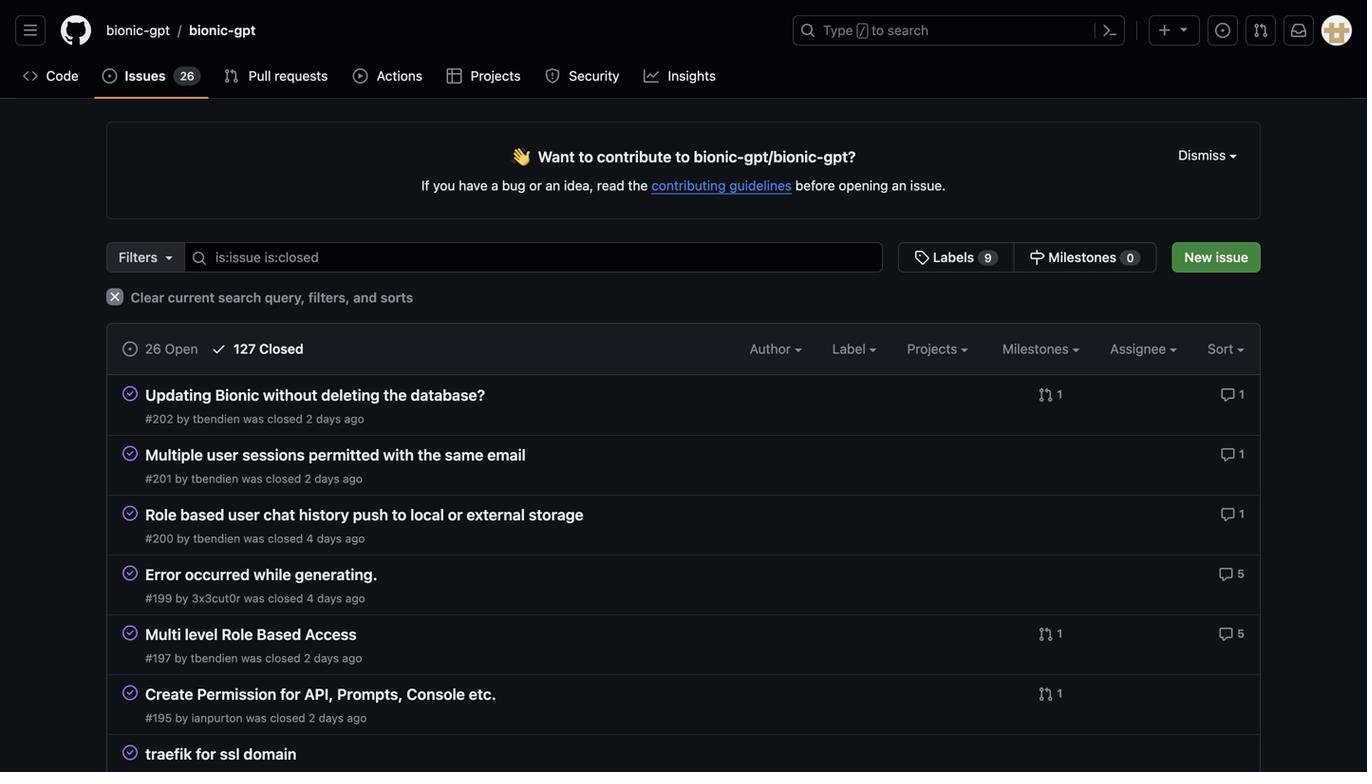Task type: locate. For each thing, give the bounding box(es) containing it.
2 inside create permission for api, prompts, console etc. #195             by ianpurton was closed 2 days ago
[[309, 711, 316, 725]]

actions link
[[345, 62, 431, 90]]

based
[[180, 506, 224, 524]]

git pull request image inside pull requests link
[[224, 68, 239, 84]]

0 vertical spatial or
[[529, 178, 542, 193]]

closed issue element left multi
[[123, 625, 138, 641]]

gpt up issues in the left of the page
[[149, 22, 170, 38]]

multi level role based access #197             by tbendien was closed 2 days ago
[[145, 625, 362, 665]]

tbendien up based
[[191, 472, 239, 485]]

1 horizontal spatial the
[[418, 446, 441, 464]]

1 vertical spatial triangle down image
[[161, 250, 177, 265]]

new issue
[[1185, 249, 1249, 265]]

check image
[[211, 341, 226, 357]]

was down multi level role based access link
[[241, 652, 262, 665]]

0 vertical spatial issue opened image
[[1216, 23, 1231, 38]]

milestones for milestones 0
[[1049, 249, 1117, 265]]

generating.
[[295, 566, 378, 584]]

bionic- up contributing guidelines link
[[694, 148, 744, 166]]

updating bionic without deleting the database? link
[[145, 386, 485, 404]]

tbendien inside multiple user sessions permitted with the same email #201             by tbendien was closed 2 days ago
[[191, 472, 239, 485]]

1
[[1058, 388, 1063, 401], [1240, 388, 1245, 401], [1240, 447, 1245, 461], [1240, 507, 1245, 520], [1058, 627, 1063, 640], [1058, 687, 1063, 700]]

command palette image
[[1103, 23, 1118, 38]]

closed issue element left multiple
[[123, 445, 138, 461]]

by inside create permission for api, prompts, console etc. #195             by ianpurton was closed 2 days ago
[[175, 711, 188, 725]]

prompts,
[[337, 685, 403, 703]]

closed issue image for create permission for api, prompts, console etc.
[[123, 685, 138, 700]]

closed issue image for error occurred while generating.
[[123, 566, 138, 581]]

bionic-gpt link up issues in the left of the page
[[99, 15, 178, 46]]

0 vertical spatial 5 link
[[1219, 565, 1245, 582]]

external
[[467, 506, 525, 524]]

1 horizontal spatial issue opened image
[[123, 341, 138, 357]]

list containing bionic-gpt / bionic-gpt
[[99, 15, 782, 46]]

tbendien down bionic
[[193, 412, 240, 426]]

closed down while
[[268, 592, 303, 605]]

search right type
[[888, 22, 929, 38]]

the right read
[[628, 178, 648, 193]]

ago inside error occurred while generating. #199             by 3x3cut0r was closed 4 days ago
[[345, 592, 365, 605]]

an left the issue.
[[892, 178, 907, 193]]

1 vertical spatial projects
[[908, 341, 961, 357]]

26 left open
[[145, 341, 161, 357]]

#199
[[145, 592, 172, 605]]

closed down api,
[[270, 711, 306, 725]]

code link
[[15, 62, 87, 90]]

projects right table image
[[471, 68, 521, 84]]

1 5 link from the top
[[1219, 565, 1245, 582]]

milestones
[[1049, 249, 1117, 265], [1003, 341, 1073, 357]]

days down "history"
[[317, 532, 342, 545]]

0 horizontal spatial git pull request image
[[224, 68, 239, 84]]

tbendien down level
[[191, 652, 238, 665]]

by inside the multi level role based access #197             by tbendien was closed 2 days ago
[[175, 652, 187, 665]]

ago down role based user chat history push to local or external storage link
[[345, 532, 365, 545]]

tbendien link up based
[[191, 472, 239, 485]]

triangle down image
[[1177, 21, 1192, 37], [161, 250, 177, 265]]

gpt up pull
[[234, 22, 256, 38]]

and
[[353, 290, 377, 305]]

days down create permission for api, prompts, console etc. link
[[319, 711, 344, 725]]

to inside role based user chat history push to local or external storage #200             by tbendien was closed 4 days ago
[[392, 506, 407, 524]]

1 4 from the top
[[306, 532, 314, 545]]

0 vertical spatial projects
[[471, 68, 521, 84]]

closed issue element
[[123, 386, 138, 401], [123, 445, 138, 461], [123, 505, 138, 521], [123, 565, 138, 581], [123, 625, 138, 641], [123, 685, 138, 700], [123, 745, 138, 760]]

code image
[[23, 68, 38, 84]]

ago down access
[[342, 652, 362, 665]]

by right the #197
[[175, 652, 187, 665]]

was inside create permission for api, prompts, console etc. #195             by ianpurton was closed 2 days ago
[[246, 711, 267, 725]]

0 vertical spatial role
[[145, 506, 177, 524]]

etc.
[[469, 685, 496, 703]]

was down error occurred while generating. link
[[244, 592, 265, 605]]

by right #195
[[175, 711, 188, 725]]

1 vertical spatial user
[[228, 506, 260, 524]]

console
[[407, 685, 465, 703]]

tbendien link for bionic
[[193, 412, 240, 426]]

permission
[[197, 685, 277, 703]]

2 closed issue element from the top
[[123, 445, 138, 461]]

days down generating.
[[317, 592, 342, 605]]

or right local
[[448, 506, 463, 524]]

contribute
[[597, 148, 672, 166]]

1 horizontal spatial 26
[[180, 69, 194, 83]]

1 vertical spatial role
[[222, 625, 253, 644]]

2 down api,
[[309, 711, 316, 725]]

triangle down image left search image on the top left
[[161, 250, 177, 265]]

1 vertical spatial 4
[[307, 592, 314, 605]]

closed issue image left the traefik
[[123, 745, 138, 760]]

notifications image
[[1292, 23, 1307, 38]]

sort button
[[1208, 339, 1245, 359]]

closed inside multiple user sessions permitted with the same email #201             by tbendien was closed 2 days ago
[[266, 472, 301, 485]]

0 vertical spatial 5
[[1238, 567, 1245, 580]]

0 vertical spatial user
[[207, 446, 239, 464]]

closed down the based
[[265, 652, 301, 665]]

closed down sessions at left
[[266, 472, 301, 485]]

with
[[383, 446, 414, 464]]

x image
[[106, 288, 123, 305]]

1 gpt from the left
[[149, 22, 170, 38]]

comment image
[[1221, 387, 1236, 403], [1221, 447, 1236, 462], [1221, 507, 1236, 522], [1219, 567, 1234, 582], [1219, 627, 1234, 642]]

/
[[178, 22, 182, 38], [859, 25, 866, 38]]

issue opened image
[[1216, 23, 1231, 38], [102, 68, 117, 84], [123, 341, 138, 357]]

an left idea,
[[546, 178, 561, 193]]

by inside role based user chat history push to local or external storage #200             by tbendien was closed 4 days ago
[[177, 532, 190, 545]]

closed issue element for multi level role based access
[[123, 625, 138, 641]]

query,
[[265, 290, 305, 305]]

bionic- up pull requests link
[[189, 22, 234, 38]]

ago down prompts,
[[347, 711, 367, 725]]

2 git pull request image from the top
[[1039, 627, 1054, 642]]

1 horizontal spatial bionic-gpt link
[[182, 15, 263, 46]]

2 closed issue image from the top
[[123, 446, 138, 461]]

was down chat
[[244, 532, 265, 545]]

2 vertical spatial the
[[418, 446, 441, 464]]

by inside updating bionic without deleting the database? #202             by tbendien was closed 2 days ago
[[177, 412, 190, 426]]

3 closed issue element from the top
[[123, 505, 138, 521]]

role right level
[[222, 625, 253, 644]]

0 vertical spatial search
[[888, 22, 929, 38]]

2 horizontal spatial issue opened image
[[1216, 23, 1231, 38]]

1 horizontal spatial projects
[[908, 341, 961, 357]]

to left local
[[392, 506, 407, 524]]

1 closed issue image from the top
[[123, 386, 138, 401]]

2 down access
[[304, 652, 311, 665]]

sessions
[[242, 446, 305, 464]]

pull
[[249, 68, 271, 84]]

2 vertical spatial issue opened image
[[123, 341, 138, 357]]

ago inside create permission for api, prompts, console etc. #195             by ianpurton was closed 2 days ago
[[347, 711, 367, 725]]

multiple user sessions permitted with the same email #201             by tbendien was closed 2 days ago
[[145, 446, 526, 485]]

issue opened image left 26 open
[[123, 341, 138, 357]]

permitted
[[309, 446, 380, 464]]

ago down generating.
[[345, 592, 365, 605]]

triangle down image inside filters popup button
[[161, 250, 177, 265]]

1 vertical spatial git pull request image
[[224, 68, 239, 84]]

graph image
[[644, 68, 659, 84]]

by right #202
[[177, 412, 190, 426]]

5 closed issue image from the top
[[123, 685, 138, 700]]

closed issue element for multiple user sessions permitted with the same email
[[123, 445, 138, 461]]

for left ssl
[[196, 745, 216, 763]]

#200
[[145, 532, 174, 545]]

or right 'bug' on the top
[[529, 178, 542, 193]]

closed down chat
[[268, 532, 303, 545]]

0 horizontal spatial projects
[[471, 68, 521, 84]]

was down sessions at left
[[242, 472, 263, 485]]

2 horizontal spatial git pull request image
[[1254, 23, 1269, 38]]

bionic- up issues in the left of the page
[[106, 22, 149, 38]]

tbendien link down based
[[193, 532, 240, 545]]

guidelines
[[730, 178, 792, 193]]

tbendien link down level
[[191, 652, 238, 665]]

1 horizontal spatial an
[[892, 178, 907, 193]]

0 horizontal spatial issue opened image
[[102, 68, 117, 84]]

days down access
[[314, 652, 339, 665]]

pull requests link
[[216, 62, 338, 90]]

ago down deleting
[[344, 412, 364, 426]]

closed
[[267, 412, 303, 426], [266, 472, 301, 485], [268, 532, 303, 545], [268, 592, 303, 605], [265, 652, 301, 665], [270, 711, 306, 725]]

closed issue image left the error
[[123, 566, 138, 581]]

0 vertical spatial milestones
[[1049, 249, 1117, 265]]

0 horizontal spatial for
[[196, 745, 216, 763]]

None search field
[[106, 242, 1157, 273]]

bionic-gpt link up pull
[[182, 15, 263, 46]]

git pull request image for multi level role based access
[[1039, 627, 1054, 642]]

milestones right milestone image
[[1049, 249, 1117, 265]]

Search all issues text field
[[184, 242, 883, 273]]

4 down generating.
[[307, 592, 314, 605]]

days inside the multi level role based access #197             by tbendien was closed 2 days ago
[[314, 652, 339, 665]]

2 4 from the top
[[307, 592, 314, 605]]

2 vertical spatial git pull request image
[[1039, 687, 1054, 702]]

1 horizontal spatial /
[[859, 25, 866, 38]]

closed issue element left create
[[123, 685, 138, 700]]

by right #199 on the left bottom of the page
[[176, 592, 188, 605]]

1 vertical spatial milestones
[[1003, 341, 1073, 357]]

2 an from the left
[[892, 178, 907, 193]]

1 vertical spatial 5
[[1238, 627, 1245, 640]]

0 vertical spatial git pull request image
[[1039, 387, 1054, 403]]

tbendien link down bionic
[[193, 412, 240, 426]]

was inside updating bionic without deleting the database? #202             by tbendien was closed 2 days ago
[[243, 412, 264, 426]]

projects right label popup button
[[908, 341, 961, 357]]

api,
[[304, 685, 334, 703]]

4 down "history"
[[306, 532, 314, 545]]

days down updating bionic without deleting the database? 'link'
[[316, 412, 341, 426]]

an
[[546, 178, 561, 193], [892, 178, 907, 193]]

by inside error occurred while generating. #199             by 3x3cut0r was closed 4 days ago
[[176, 592, 188, 605]]

multiple user sessions permitted with the same email link
[[145, 446, 526, 464]]

closed issue image left create
[[123, 685, 138, 700]]

1 5 from the top
[[1238, 567, 1245, 580]]

bionic-
[[106, 22, 149, 38], [189, 22, 234, 38], [694, 148, 744, 166]]

2 down multiple user sessions permitted with the same email link
[[305, 472, 311, 485]]

closed inside create permission for api, prompts, console etc. #195             by ianpurton was closed 2 days ago
[[270, 711, 306, 725]]

2 horizontal spatial the
[[628, 178, 648, 193]]

closed issue element for updating bionic without deleting the database?
[[123, 386, 138, 401]]

days inside error occurred while generating. #199             by 3x3cut0r was closed 4 days ago
[[317, 592, 342, 605]]

bionic
[[215, 386, 259, 404]]

closed issue element for create permission for api, prompts, console etc.
[[123, 685, 138, 700]]

for left api,
[[280, 685, 301, 703]]

0 horizontal spatial gpt
[[149, 22, 170, 38]]

closed issue element left based
[[123, 505, 138, 521]]

comment image for updating bionic without deleting the database?
[[1221, 387, 1236, 403]]

5 for multi level role based access
[[1238, 627, 1245, 640]]

1 horizontal spatial for
[[280, 685, 301, 703]]

milestones down milestone image
[[1003, 341, 1073, 357]]

search image
[[192, 251, 207, 266]]

comment image for role based user chat history push to local or external storage
[[1221, 507, 1236, 522]]

to right want
[[579, 148, 593, 166]]

closed issue element for error occurred while generating.
[[123, 565, 138, 581]]

git pull request image
[[1039, 387, 1054, 403], [1039, 627, 1054, 642]]

bionic-gpt link
[[99, 15, 178, 46], [182, 15, 263, 46]]

127 closed
[[230, 341, 304, 357]]

dismiss
[[1179, 147, 1230, 163]]

5 for error occurred while generating.
[[1238, 567, 1245, 580]]

play image
[[353, 68, 368, 84]]

days inside multiple user sessions permitted with the same email #201             by tbendien was closed 2 days ago
[[315, 472, 340, 485]]

6 closed issue element from the top
[[123, 685, 138, 700]]

0 vertical spatial triangle down image
[[1177, 21, 1192, 37]]

4 closed issue image from the top
[[123, 625, 138, 641]]

role inside the multi level role based access #197             by tbendien was closed 2 days ago
[[222, 625, 253, 644]]

idea,
[[564, 178, 594, 193]]

1 git pull request image from the top
[[1039, 387, 1054, 403]]

traefik
[[145, 745, 192, 763]]

user right multiple
[[207, 446, 239, 464]]

0 horizontal spatial 26
[[145, 341, 161, 357]]

2 horizontal spatial bionic-
[[694, 148, 744, 166]]

by right #200
[[177, 532, 190, 545]]

days
[[316, 412, 341, 426], [315, 472, 340, 485], [317, 532, 342, 545], [317, 592, 342, 605], [314, 652, 339, 665], [319, 711, 344, 725]]

closed down without
[[267, 412, 303, 426]]

closed issue image
[[123, 386, 138, 401], [123, 446, 138, 461], [123, 566, 138, 581], [123, 625, 138, 641], [123, 685, 138, 700], [123, 745, 138, 760]]

git pull request image for pull requests
[[224, 68, 239, 84]]

clear current search query, filters, and sorts
[[127, 290, 413, 305]]

closed issue image left updating
[[123, 386, 138, 401]]

0 horizontal spatial the
[[384, 386, 407, 404]]

for
[[280, 685, 301, 703], [196, 745, 216, 763]]

5 closed issue element from the top
[[123, 625, 138, 641]]

closed inside the multi level role based access #197             by tbendien was closed 2 days ago
[[265, 652, 301, 665]]

by right the #201 on the bottom left of the page
[[175, 472, 188, 485]]

same
[[445, 446, 484, 464]]

3 closed issue image from the top
[[123, 566, 138, 581]]

to right type
[[872, 22, 884, 38]]

#195
[[145, 711, 172, 725]]

labels 9
[[930, 249, 992, 265]]

0 horizontal spatial triangle down image
[[161, 250, 177, 265]]

1 vertical spatial the
[[384, 386, 407, 404]]

0 horizontal spatial search
[[218, 290, 261, 305]]

0 vertical spatial for
[[280, 685, 301, 703]]

days down multiple user sessions permitted with the same email link
[[315, 472, 340, 485]]

6 closed issue image from the top
[[123, 745, 138, 760]]

the right deleting
[[384, 386, 407, 404]]

closed issue element left updating
[[123, 386, 138, 401]]

issue opened image left issues in the left of the page
[[102, 68, 117, 84]]

was down permission
[[246, 711, 267, 725]]

1 link
[[1039, 386, 1063, 403], [1221, 386, 1245, 403], [1221, 445, 1245, 462], [1221, 505, 1245, 522], [1039, 625, 1063, 642], [1039, 685, 1063, 702]]

0 horizontal spatial bionic-gpt link
[[99, 15, 178, 46]]

multiple
[[145, 446, 203, 464]]

role up #200
[[145, 506, 177, 524]]

user left chat
[[228, 506, 260, 524]]

role based user chat history push to local or external storage link
[[145, 506, 584, 524]]

issue element
[[899, 242, 1157, 273]]

want
[[538, 148, 575, 166]]

milestones inside the issue 'element'
[[1049, 249, 1117, 265]]

search left query,
[[218, 290, 261, 305]]

1 vertical spatial search
[[218, 290, 261, 305]]

0 vertical spatial 26
[[180, 69, 194, 83]]

0 vertical spatial the
[[628, 178, 648, 193]]

tbendien link for based
[[193, 532, 240, 545]]

labels
[[933, 249, 975, 265]]

2 5 link from the top
[[1219, 625, 1245, 642]]

1 vertical spatial 5 link
[[1219, 625, 1245, 642]]

0 horizontal spatial an
[[546, 178, 561, 193]]

26 right issues in the left of the page
[[180, 69, 194, 83]]

1 vertical spatial 26
[[145, 341, 161, 357]]

the right with
[[418, 446, 441, 464]]

1 vertical spatial git pull request image
[[1039, 627, 1054, 642]]

by
[[177, 412, 190, 426], [175, 472, 188, 485], [177, 532, 190, 545], [176, 592, 188, 605], [175, 652, 187, 665], [175, 711, 188, 725]]

#202
[[145, 412, 173, 426]]

1 vertical spatial or
[[448, 506, 463, 524]]

closed issue image left multi
[[123, 625, 138, 641]]

git pull request image for 1
[[1039, 687, 1054, 702]]

5
[[1238, 567, 1245, 580], [1238, 627, 1245, 640]]

1 horizontal spatial gpt
[[234, 22, 256, 38]]

5 link
[[1219, 565, 1245, 582], [1219, 625, 1245, 642]]

ago down permitted
[[343, 472, 363, 485]]

was
[[243, 412, 264, 426], [242, 472, 263, 485], [244, 532, 265, 545], [244, 592, 265, 605], [241, 652, 262, 665], [246, 711, 267, 725]]

3x3cut0r link
[[192, 592, 241, 605]]

triangle down image right plus image
[[1177, 21, 1192, 37]]

git pull request image
[[1254, 23, 1269, 38], [224, 68, 239, 84], [1039, 687, 1054, 702]]

tbendien inside updating bionic without deleting the database? #202             by tbendien was closed 2 days ago
[[193, 412, 240, 426]]

to
[[872, 22, 884, 38], [579, 148, 593, 166], [676, 148, 690, 166], [392, 506, 407, 524]]

0 horizontal spatial role
[[145, 506, 177, 524]]

while
[[254, 566, 291, 584]]

closed issue element left the traefik
[[123, 745, 138, 760]]

0 horizontal spatial or
[[448, 506, 463, 524]]

updating bionic without deleting the database? #202             by tbendien was closed 2 days ago
[[145, 386, 485, 426]]

1 horizontal spatial git pull request image
[[1039, 687, 1054, 702]]

closed issue element left the error
[[123, 565, 138, 581]]

bug
[[502, 178, 526, 193]]

read
[[597, 178, 625, 193]]

traefik for ssl domain
[[145, 745, 297, 763]]

level
[[185, 625, 218, 644]]

issue.
[[911, 178, 946, 193]]

2 down updating bionic without deleting the database? 'link'
[[306, 412, 313, 426]]

2
[[306, 412, 313, 426], [305, 472, 311, 485], [304, 652, 311, 665], [309, 711, 316, 725]]

milestone image
[[1030, 250, 1045, 265]]

Issues search field
[[184, 242, 883, 273]]

1 an from the left
[[546, 178, 561, 193]]

0 horizontal spatial /
[[178, 22, 182, 38]]

2 5 from the top
[[1238, 627, 1245, 640]]

new
[[1185, 249, 1213, 265]]

assignee
[[1111, 341, 1170, 357]]

0 vertical spatial 4
[[306, 532, 314, 545]]

user
[[207, 446, 239, 464], [228, 506, 260, 524]]

storage
[[529, 506, 584, 524]]

list
[[99, 15, 782, 46]]

4 closed issue element from the top
[[123, 565, 138, 581]]

plus image
[[1158, 23, 1173, 38]]

issue opened image inside 26 open link
[[123, 341, 138, 357]]

gpt
[[149, 22, 170, 38], [234, 22, 256, 38]]

closed issue image left multiple
[[123, 446, 138, 461]]

issue opened image right plus image
[[1216, 23, 1231, 38]]

multi level role based access link
[[145, 625, 357, 644]]

projects inside projects link
[[471, 68, 521, 84]]

2 inside updating bionic without deleting the database? #202             by tbendien was closed 2 days ago
[[306, 412, 313, 426]]

4
[[306, 532, 314, 545], [307, 592, 314, 605]]

1 horizontal spatial role
[[222, 625, 253, 644]]

was down bionic
[[243, 412, 264, 426]]

tbendien down based
[[193, 532, 240, 545]]

1 vertical spatial issue opened image
[[102, 68, 117, 84]]

if
[[422, 178, 430, 193]]

milestones inside milestones popup button
[[1003, 341, 1073, 357]]

a
[[491, 178, 499, 193]]

1 closed issue element from the top
[[123, 386, 138, 401]]

0 horizontal spatial bionic-
[[106, 22, 149, 38]]



Task type: vqa. For each thing, say whether or not it's contained in the screenshot.


Task type: describe. For each thing, give the bounding box(es) containing it.
ianpurton
[[191, 711, 243, 725]]

closed inside updating bionic without deleting the database? #202             by tbendien was closed 2 days ago
[[267, 412, 303, 426]]

bionic-gpt / bionic-gpt
[[106, 22, 256, 38]]

push
[[353, 506, 388, 524]]

access
[[305, 625, 357, 644]]

dismiss button
[[1179, 145, 1238, 165]]

26 open
[[142, 341, 198, 357]]

5 link for error occurred while generating.
[[1219, 565, 1245, 582]]

role inside role based user chat history push to local or external storage #200             by tbendien was closed 4 days ago
[[145, 506, 177, 524]]

issue
[[1216, 249, 1249, 265]]

open
[[165, 341, 198, 357]]

contributing
[[652, 178, 726, 193]]

current
[[168, 290, 215, 305]]

days inside updating bionic without deleting the database? #202             by tbendien was closed 2 days ago
[[316, 412, 341, 426]]

security link
[[537, 62, 629, 90]]

projects button
[[908, 339, 969, 359]]

shield image
[[545, 68, 560, 84]]

author
[[750, 341, 795, 357]]

1 horizontal spatial triangle down image
[[1177, 21, 1192, 37]]

projects link
[[439, 62, 530, 90]]

the inside updating bionic without deleting the database? #202             by tbendien was closed 2 days ago
[[384, 386, 407, 404]]

tbendien inside role based user chat history push to local or external storage #200             by tbendien was closed 4 days ago
[[193, 532, 240, 545]]

ianpurton link
[[191, 711, 243, 725]]

tag image
[[915, 250, 930, 265]]

tbendien inside the multi level role based access #197             by tbendien was closed 2 days ago
[[191, 652, 238, 665]]

closed inside error occurred while generating. #199             by 3x3cut0r was closed 4 days ago
[[268, 592, 303, 605]]

traefik for ssl domain link
[[145, 745, 297, 763]]

tbendien link for level
[[191, 652, 238, 665]]

based
[[257, 625, 301, 644]]

projects inside "projects" popup button
[[908, 341, 961, 357]]

ago inside updating bionic without deleting the database? #202             by tbendien was closed 2 days ago
[[344, 412, 364, 426]]

the inside multiple user sessions permitted with the same email #201             by tbendien was closed 2 days ago
[[418, 446, 441, 464]]

9
[[985, 251, 992, 265]]

opening
[[839, 178, 889, 193]]

local
[[411, 506, 444, 524]]

was inside the multi level role based access #197             by tbendien was closed 2 days ago
[[241, 652, 262, 665]]

sort
[[1208, 341, 1234, 357]]

comment image for multi level role based access
[[1219, 627, 1234, 642]]

create permission for api, prompts, console etc. link
[[145, 685, 496, 703]]

gpt?
[[824, 148, 856, 166]]

0
[[1127, 251, 1135, 265]]

requests
[[275, 68, 328, 84]]

assignee button
[[1111, 339, 1178, 359]]

before
[[796, 178, 836, 193]]

to up if you have a bug or an idea, read the contributing guidelines before opening an issue.
[[676, 148, 690, 166]]

closed issue image for multiple user sessions permitted with the same email
[[123, 446, 138, 461]]

5 link for multi level role based access
[[1219, 625, 1245, 642]]

👋 want to contribute to bionic-gpt/bionic-gpt?
[[511, 145, 856, 170]]

1 vertical spatial for
[[196, 745, 216, 763]]

/ inside type / to search
[[859, 25, 866, 38]]

error occurred while generating. #199             by 3x3cut0r was closed 4 days ago
[[145, 566, 378, 605]]

was inside role based user chat history push to local or external storage #200             by tbendien was closed 4 days ago
[[244, 532, 265, 545]]

tbendien link for user
[[191, 472, 239, 485]]

2 inside multiple user sessions permitted with the same email #201             by tbendien was closed 2 days ago
[[305, 472, 311, 485]]

by inside multiple user sessions permitted with the same email #201             by tbendien was closed 2 days ago
[[175, 472, 188, 485]]

ssl
[[220, 745, 240, 763]]

1 horizontal spatial search
[[888, 22, 929, 38]]

email
[[488, 446, 526, 464]]

days inside role based user chat history push to local or external storage #200             by tbendien was closed 4 days ago
[[317, 532, 342, 545]]

milestones button
[[1003, 339, 1080, 359]]

filters,
[[308, 290, 350, 305]]

filters button
[[106, 242, 185, 273]]

sorts
[[381, 290, 413, 305]]

7 closed issue element from the top
[[123, 745, 138, 760]]

user inside role based user chat history push to local or external storage #200             by tbendien was closed 4 days ago
[[228, 506, 260, 524]]

none search field containing filters
[[106, 242, 1157, 273]]

👋
[[511, 145, 530, 170]]

error occurred while generating. link
[[145, 566, 378, 584]]

closed inside role based user chat history push to local or external storage #200             by tbendien was closed 4 days ago
[[268, 532, 303, 545]]

domain
[[244, 745, 297, 763]]

#197
[[145, 652, 171, 665]]

updating
[[145, 386, 211, 404]]

comment image for error occurred while generating.
[[1219, 567, 1234, 582]]

ago inside multiple user sessions permitted with the same email #201             by tbendien was closed 2 days ago
[[343, 472, 363, 485]]

label button
[[833, 339, 877, 359]]

gpt/bionic-
[[744, 148, 824, 166]]

contributing guidelines link
[[652, 178, 792, 193]]

was inside multiple user sessions permitted with the same email #201             by tbendien was closed 2 days ago
[[242, 472, 263, 485]]

actions
[[377, 68, 423, 84]]

new issue link
[[1173, 242, 1261, 273]]

26 for 26
[[180, 69, 194, 83]]

4 inside role based user chat history push to local or external storage #200             by tbendien was closed 4 days ago
[[306, 532, 314, 545]]

2 gpt from the left
[[234, 22, 256, 38]]

label
[[833, 341, 870, 357]]

comment image for multiple user sessions permitted with the same email
[[1221, 447, 1236, 462]]

127
[[234, 341, 256, 357]]

git pull request image for updating bionic without deleting the database?
[[1039, 387, 1054, 403]]

/ inside bionic-gpt / bionic-gpt
[[178, 22, 182, 38]]

4 inside error occurred while generating. #199             by 3x3cut0r was closed 4 days ago
[[307, 592, 314, 605]]

for inside create permission for api, prompts, console etc. #195             by ianpurton was closed 2 days ago
[[280, 685, 301, 703]]

was inside error occurred while generating. #199             by 3x3cut0r was closed 4 days ago
[[244, 592, 265, 605]]

closed issue image
[[123, 506, 138, 521]]

1 horizontal spatial bionic-
[[189, 22, 234, 38]]

insights
[[668, 68, 716, 84]]

occurred
[[185, 566, 250, 584]]

milestones for milestones
[[1003, 341, 1073, 357]]

26 open link
[[123, 339, 198, 359]]

2 inside the multi level role based access #197             by tbendien was closed 2 days ago
[[304, 652, 311, 665]]

or inside role based user chat history push to local or external storage #200             by tbendien was closed 4 days ago
[[448, 506, 463, 524]]

code
[[46, 68, 79, 84]]

2 bionic-gpt link from the left
[[182, 15, 263, 46]]

0 vertical spatial git pull request image
[[1254, 23, 1269, 38]]

closed issue image for updating bionic without deleting the database?
[[123, 386, 138, 401]]

days inside create permission for api, prompts, console etc. #195             by ianpurton was closed 2 days ago
[[319, 711, 344, 725]]

user inside multiple user sessions permitted with the same email #201             by tbendien was closed 2 days ago
[[207, 446, 239, 464]]

table image
[[447, 68, 462, 84]]

without
[[263, 386, 318, 404]]

homepage image
[[61, 15, 91, 46]]

1 horizontal spatial or
[[529, 178, 542, 193]]

closed issue image for multi level role based access
[[123, 625, 138, 641]]

clear
[[131, 290, 164, 305]]

clear current search query, filters, and sorts link
[[106, 288, 413, 305]]

1 bionic-gpt link from the left
[[99, 15, 178, 46]]

author button
[[750, 339, 802, 359]]

ago inside role based user chat history push to local or external storage #200             by tbendien was closed 4 days ago
[[345, 532, 365, 545]]

if you have a bug or an idea, read the contributing guidelines before opening an issue.
[[422, 178, 946, 193]]

ago inside the multi level role based access #197             by tbendien was closed 2 days ago
[[342, 652, 362, 665]]

create permission for api, prompts, console etc. #195             by ianpurton was closed 2 days ago
[[145, 685, 496, 725]]

26 for 26 open
[[145, 341, 161, 357]]

error
[[145, 566, 181, 584]]

database?
[[411, 386, 485, 404]]

closed
[[259, 341, 304, 357]]

type
[[823, 22, 853, 38]]

pull requests
[[249, 68, 328, 84]]

127 closed link
[[211, 339, 304, 359]]

type / to search
[[823, 22, 929, 38]]

bionic- inside the 👋 want to contribute to bionic-gpt/bionic-gpt?
[[694, 148, 744, 166]]

chat
[[264, 506, 295, 524]]

closed issue element for role based user chat history push to local or external storage
[[123, 505, 138, 521]]



